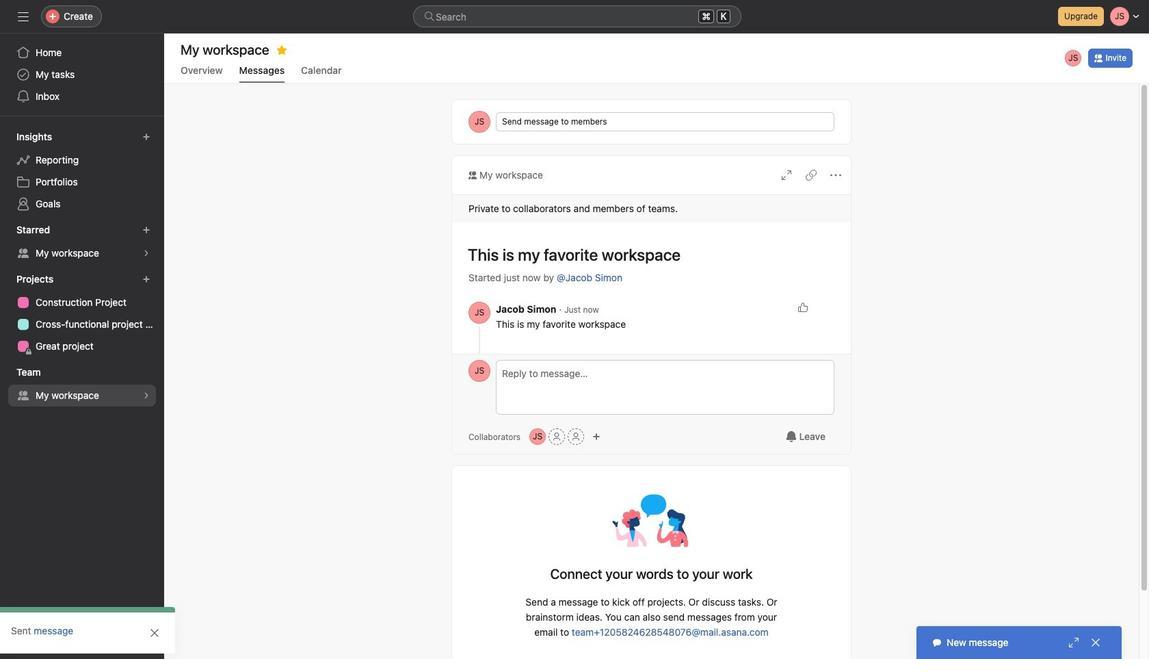 Task type: describe. For each thing, give the bounding box(es) containing it.
more actions image
[[831, 170, 842, 181]]

1 horizontal spatial add or remove collaborators image
[[593, 432, 601, 441]]

add items to starred image
[[142, 226, 151, 234]]

remove from starred image
[[276, 44, 287, 55]]

copy link image
[[806, 170, 817, 181]]

full screen image
[[782, 170, 792, 181]]

0 likes. click to like this message comment image
[[798, 302, 809, 313]]

global element
[[0, 34, 164, 116]]

0 horizontal spatial close image
[[149, 628, 160, 638]]

starred element
[[0, 218, 164, 267]]



Task type: vqa. For each thing, say whether or not it's contained in the screenshot.
Set
no



Task type: locate. For each thing, give the bounding box(es) containing it.
teams element
[[0, 360, 164, 409]]

0 horizontal spatial add or remove collaborators image
[[530, 428, 546, 445]]

new insights image
[[142, 133, 151, 141]]

add or remove collaborators image
[[530, 428, 546, 445], [593, 432, 601, 441]]

close image
[[149, 628, 160, 638], [1091, 637, 1102, 648]]

1 horizontal spatial close image
[[1091, 637, 1102, 648]]

Conversation Name text field
[[459, 239, 835, 270]]

new project or portfolio image
[[142, 275, 151, 283]]

see details, my workspace image
[[142, 249, 151, 257]]

hide sidebar image
[[18, 11, 29, 22]]

Search tasks, projects, and more text field
[[413, 5, 742, 27]]

open user profile image
[[469, 360, 491, 382]]

expand new message image
[[1069, 637, 1080, 648]]

open user profile image
[[469, 302, 491, 324]]

insights element
[[0, 125, 164, 218]]

projects element
[[0, 267, 164, 360]]

see details, my workspace image
[[142, 391, 151, 400]]

None field
[[413, 5, 742, 27]]



